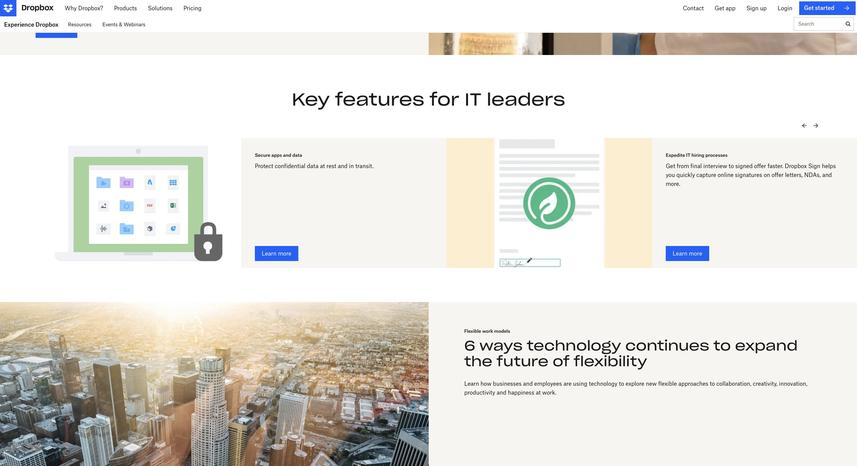 Task type: locate. For each thing, give the bounding box(es) containing it.
of
[[553, 353, 570, 371]]

and up happiness
[[523, 381, 533, 388]]

ndas,
[[804, 172, 821, 179]]

search image
[[846, 22, 851, 26]]

1 learn more link from the left
[[255, 247, 298, 262]]

1 horizontal spatial dropbox
[[785, 163, 807, 170]]

1 learn more from the left
[[262, 251, 291, 257]]

hiring
[[692, 153, 704, 158]]

2 horizontal spatial learn
[[673, 251, 687, 257]]

0 horizontal spatial learn more link
[[255, 247, 298, 262]]

get from final interview to signed offer faster. dropbox sign helps you quickly capture online signatures on offer letters, ndas, and more.
[[666, 163, 836, 187]]

signatures
[[735, 172, 762, 179]]

sign inside get from final interview to signed offer faster. dropbox sign helps you quickly capture online signatures on offer letters, ndas, and more.
[[808, 163, 820, 170]]

technology
[[527, 338, 621, 355], [589, 381, 618, 388]]

sign
[[779, 5, 791, 12], [808, 163, 820, 170]]

get for get started
[[810, 5, 820, 12]]

0 vertical spatial dropbox
[[36, 21, 58, 28]]

get for get app
[[748, 5, 757, 12]]

0 horizontal spatial sign
[[779, 5, 791, 12]]

at left work.
[[536, 390, 541, 397]]

store and secure folders and files in dropbox cloud image
[[36, 138, 241, 268]]

sign right the app
[[779, 5, 791, 12]]

0 horizontal spatial it
[[465, 89, 482, 111]]

1 horizontal spatial learn more
[[673, 251, 702, 257]]

happiness
[[508, 390, 534, 397]]

1 horizontal spatial at
[[536, 390, 541, 397]]

read
[[43, 27, 56, 34]]

more.
[[666, 181, 680, 187]]

get left started
[[810, 5, 820, 12]]

creativity,
[[753, 381, 778, 388]]

0 vertical spatial in
[[793, 5, 798, 12]]

flexible
[[658, 381, 677, 388]]

0 vertical spatial at
[[320, 163, 325, 170]]

oceanit scientist conducting research in lab image
[[429, 0, 857, 55]]

0 horizontal spatial data
[[292, 153, 302, 158]]

from
[[677, 163, 689, 170]]

1 horizontal spatial get
[[748, 5, 757, 12]]

it
[[465, 89, 482, 111], [686, 153, 691, 158]]

products button
[[107, 0, 140, 16]]

protect
[[255, 163, 273, 170]]

to
[[729, 163, 734, 170], [713, 338, 731, 355], [619, 381, 624, 388], [710, 381, 715, 388]]

in
[[793, 5, 798, 12], [349, 163, 354, 170]]

1 vertical spatial in
[[349, 163, 354, 170]]

work
[[482, 329, 493, 334]]

secure
[[255, 153, 270, 158]]

offer up on
[[754, 163, 766, 170]]

1 vertical spatial data
[[307, 163, 319, 170]]

learn inside "learn how businesses and employees are using technology to explore new flexible approaches to collaboration, creativity, innovation, productivity and happiness at work."
[[464, 381, 479, 388]]

1 horizontal spatial learn
[[464, 381, 479, 388]]

and
[[283, 153, 291, 158], [338, 163, 348, 170], [822, 172, 832, 179], [523, 381, 533, 388], [497, 390, 506, 397]]

learn more
[[262, 251, 291, 257], [673, 251, 702, 257]]

events & webinars
[[102, 22, 145, 27]]

dropbox
[[36, 21, 58, 28], [785, 163, 807, 170]]

1 vertical spatial offer
[[772, 172, 784, 179]]

learn more link
[[255, 247, 298, 262], [666, 247, 709, 262]]

at left the rest
[[320, 163, 325, 170]]

0 horizontal spatial learn
[[262, 251, 277, 257]]

more for get from final interview to signed offer faster. dropbox sign helps you quickly capture online signatures on offer letters, ndas, and more.
[[689, 251, 702, 257]]

1 vertical spatial technology
[[589, 381, 618, 388]]

quickly
[[677, 172, 695, 179]]

transit.
[[355, 163, 374, 170]]

1 horizontal spatial sign
[[808, 163, 820, 170]]

it right for
[[465, 89, 482, 111]]

pricing
[[181, 5, 200, 12]]

technology inside the flexible work models 6 ways technology continues to expand the future of flexibility
[[527, 338, 621, 355]]

in left transit.
[[349, 163, 354, 170]]

offer down faster.
[[772, 172, 784, 179]]

flexible
[[464, 329, 481, 334]]

1 vertical spatial at
[[536, 390, 541, 397]]

0 vertical spatial technology
[[527, 338, 621, 355]]

data left the rest
[[307, 163, 319, 170]]

0 horizontal spatial offer
[[754, 163, 766, 170]]

1 horizontal spatial offer
[[772, 172, 784, 179]]

key
[[292, 89, 330, 111]]

None search field
[[794, 17, 843, 34]]

1 horizontal spatial data
[[307, 163, 319, 170]]

get app button
[[742, 0, 774, 16]]

0 horizontal spatial learn more
[[262, 251, 291, 257]]

dropbox inside get from final interview to signed offer faster. dropbox sign helps you quickly capture online signatures on offer letters, ndas, and more.
[[785, 163, 807, 170]]

get left the app
[[748, 5, 757, 12]]

work.
[[542, 390, 557, 397]]

sign in link
[[779, 1, 798, 15]]

learn more link for get from final interview to signed offer faster. dropbox sign helps you quickly capture online signatures on offer letters, ndas, and more.
[[666, 247, 709, 262]]

on
[[764, 172, 770, 179]]

data up confidential
[[292, 153, 302, 158]]

sign up ndas,
[[808, 163, 820, 170]]

contact button
[[710, 0, 742, 16]]

letters,
[[785, 172, 803, 179]]

get up you
[[666, 163, 675, 170]]

2 learn more from the left
[[673, 251, 702, 257]]

1 horizontal spatial in
[[793, 5, 798, 12]]

in inside sign in link
[[793, 5, 798, 12]]

and down businesses
[[497, 390, 506, 397]]

0 vertical spatial data
[[292, 153, 302, 158]]

you
[[666, 172, 675, 179]]

learn
[[262, 251, 277, 257], [673, 251, 687, 257], [464, 381, 479, 388]]

protect confidential data at rest and in transit.
[[255, 163, 374, 170]]

get started link
[[805, 1, 856, 15]]

0 horizontal spatial in
[[349, 163, 354, 170]]

2 horizontal spatial get
[[810, 5, 820, 12]]

flexibility
[[574, 353, 647, 371]]

in left get started
[[793, 5, 798, 12]]

it left hiring
[[686, 153, 691, 158]]

interview
[[703, 163, 727, 170]]

and right "apps"
[[283, 153, 291, 158]]

explore
[[626, 381, 644, 388]]

2 horizontal spatial more
[[689, 251, 702, 257]]

0 horizontal spatial more
[[57, 27, 71, 34]]

0 vertical spatial it
[[465, 89, 482, 111]]

1 horizontal spatial more
[[278, 251, 291, 257]]

and inside get from final interview to signed offer faster. dropbox sign helps you quickly capture online signatures on offer letters, ndas, and more.
[[822, 172, 832, 179]]

more for protect confidential data at rest and in transit.
[[278, 251, 291, 257]]

solutions button
[[140, 0, 176, 16]]

helps
[[822, 163, 836, 170]]

get
[[748, 5, 757, 12], [810, 5, 820, 12], [666, 163, 675, 170]]

1 vertical spatial sign
[[808, 163, 820, 170]]

0 horizontal spatial dropbox
[[36, 21, 58, 28]]

and down helps
[[822, 172, 832, 179]]

expand
[[735, 338, 798, 355]]

get inside get from final interview to signed offer faster. dropbox sign helps you quickly capture online signatures on offer letters, ndas, and more.
[[666, 163, 675, 170]]

0 horizontal spatial get
[[666, 163, 675, 170]]

and right the rest
[[338, 163, 348, 170]]

app
[[759, 5, 768, 12]]

more
[[57, 27, 71, 34], [278, 251, 291, 257], [689, 251, 702, 257]]

resources link
[[68, 16, 91, 33]]

1 vertical spatial dropbox
[[785, 163, 807, 170]]

future
[[497, 353, 549, 371]]

get inside 'button'
[[748, 5, 757, 12]]

1 horizontal spatial it
[[686, 153, 691, 158]]

dropbox?
[[76, 5, 101, 12]]

events
[[102, 22, 118, 27]]

why dropbox?
[[63, 5, 101, 12]]

get inside 'link'
[[810, 5, 820, 12]]

offer
[[754, 163, 766, 170], [772, 172, 784, 179]]

1 horizontal spatial learn more link
[[666, 247, 709, 262]]

2 learn more link from the left
[[666, 247, 709, 262]]



Task type: describe. For each thing, give the bounding box(es) containing it.
at inside "learn how businesses and employees are using technology to explore new flexible approaches to collaboration, creativity, innovation, productivity and happiness at work."
[[536, 390, 541, 397]]

ways
[[479, 338, 523, 355]]

key features for it leaders
[[292, 89, 565, 111]]

productivity
[[464, 390, 495, 397]]

rest
[[327, 163, 336, 170]]

approved contract with legally binding electronic signature from hellosign image
[[447, 138, 652, 268]]

for
[[430, 89, 459, 111]]

get started
[[810, 5, 840, 12]]

search
[[798, 21, 814, 27]]

capture
[[697, 172, 716, 179]]

collaboration,
[[717, 381, 751, 388]]

signed
[[735, 163, 753, 170]]

why dropbox? button
[[57, 0, 107, 16]]

to inside the flexible work models 6 ways technology continues to expand the future of flexibility
[[713, 338, 731, 355]]

faster.
[[768, 163, 783, 170]]

learn more link for protect confidential data at rest and in transit.
[[255, 247, 298, 262]]

get app
[[748, 5, 768, 12]]

businesses
[[493, 381, 522, 388]]

aerial view of skyscrapers and growth in city center image
[[0, 303, 429, 467]]

online
[[718, 172, 734, 179]]

expedite it hiring processes
[[666, 153, 728, 158]]

read more
[[43, 27, 71, 34]]

solutions
[[146, 5, 170, 12]]

using
[[573, 381, 587, 388]]

technology inside "learn how businesses and employees are using technology to explore new flexible approaches to collaboration, creativity, innovation, productivity and happiness at work."
[[589, 381, 618, 388]]

approaches
[[678, 381, 708, 388]]

contact
[[716, 5, 737, 12]]

are
[[564, 381, 572, 388]]

learn more for get from final interview to signed offer faster. dropbox sign helps you quickly capture online signatures on offer letters, ndas, and more.
[[673, 251, 702, 257]]

flexible work models 6 ways technology continues to expand the future of flexibility
[[464, 329, 798, 371]]

0 vertical spatial offer
[[754, 163, 766, 170]]

innovation,
[[779, 381, 807, 388]]

confidential
[[275, 163, 305, 170]]

6
[[464, 338, 475, 355]]

&
[[119, 22, 122, 27]]

0 horizontal spatial at
[[320, 163, 325, 170]]

why
[[63, 5, 75, 12]]

new
[[646, 381, 657, 388]]

features
[[335, 89, 424, 111]]

learn more for protect confidential data at rest and in transit.
[[262, 251, 291, 257]]

to inside get from final interview to signed offer faster. dropbox sign helps you quickly capture online signatures on offer letters, ndas, and more.
[[729, 163, 734, 170]]

read more link
[[36, 23, 77, 38]]

webinars
[[124, 22, 145, 27]]

processes
[[706, 153, 728, 158]]

resources
[[68, 22, 91, 27]]

learn for protect confidential data at rest and in transit.
[[262, 251, 277, 257]]

products
[[112, 5, 135, 12]]

final
[[691, 163, 702, 170]]

experience dropbox
[[4, 21, 58, 28]]

sign in
[[779, 5, 798, 12]]

the
[[464, 353, 493, 371]]

leaders
[[487, 89, 565, 111]]

started
[[821, 5, 840, 12]]

0 vertical spatial sign
[[779, 5, 791, 12]]

events & webinars link
[[102, 16, 145, 33]]

get for get from final interview to signed offer faster. dropbox sign helps you quickly capture online signatures on offer letters, ndas, and more.
[[666, 163, 675, 170]]

secure apps and data
[[255, 153, 302, 158]]

expedite
[[666, 153, 685, 158]]

pricing link
[[176, 0, 205, 16]]

learn how businesses and employees are using technology to explore new flexible approaches to collaboration, creativity, innovation, productivity and happiness at work.
[[464, 381, 807, 397]]

experience dropbox link
[[0, 16, 63, 33]]

employees
[[534, 381, 562, 388]]

more inside read more "link"
[[57, 27, 71, 34]]

learn for get from final interview to signed offer faster. dropbox sign helps you quickly capture online signatures on offer letters, ndas, and more.
[[673, 251, 687, 257]]

how
[[481, 381, 492, 388]]

apps
[[271, 153, 282, 158]]

models
[[494, 329, 510, 334]]

experience
[[4, 21, 34, 28]]

continues
[[625, 338, 709, 355]]

1 vertical spatial it
[[686, 153, 691, 158]]



Task type: vqa. For each thing, say whether or not it's contained in the screenshot.
support
no



